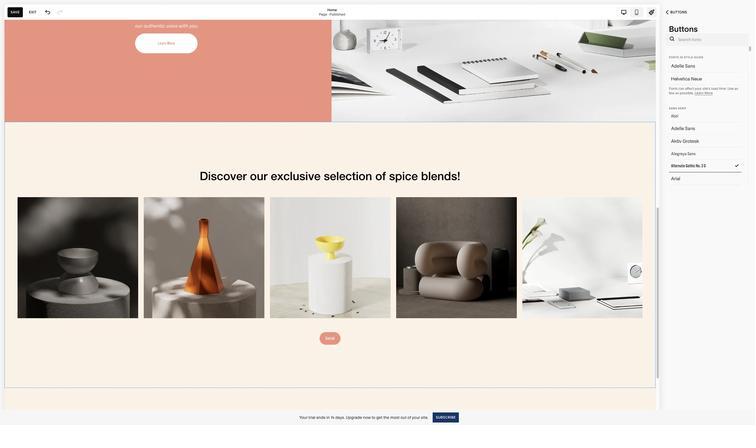 Task type: vqa. For each thing, say whether or not it's contained in the screenshot.
Buttons
yes



Task type: describe. For each thing, give the bounding box(es) containing it.
2 adelle sans image from the top
[[665, 124, 739, 134]]

home
[[328, 8, 337, 12]]

in inside row group
[[681, 56, 684, 59]]

trial
[[309, 415, 316, 420]]

more
[[705, 91, 714, 95]]

sans serif
[[670, 107, 687, 110]]

site.
[[421, 415, 429, 420]]

learn
[[695, 91, 704, 95]]

guide
[[695, 56, 704, 59]]

possible.
[[680, 91, 695, 95]]

aktiv grotesk image
[[665, 136, 739, 146]]

·
[[328, 12, 329, 16]]

fonts for fonts in style guide
[[670, 56, 680, 59]]

learn more
[[695, 91, 714, 95]]

your inside fonts can affect your site's load time. use as few as possible.
[[695, 86, 702, 91]]

time.
[[720, 86, 728, 91]]

of
[[408, 415, 411, 420]]

most
[[391, 415, 400, 420]]

save
[[11, 10, 20, 14]]

0 horizontal spatial in
[[327, 415, 330, 420]]

load
[[712, 86, 719, 91]]

1 vertical spatial your
[[412, 415, 420, 420]]

get
[[377, 415, 383, 420]]

out
[[401, 415, 407, 420]]

helvetica neue image
[[665, 74, 739, 84]]

your trial ends in 14 days. upgrade now to get the most out of your site.
[[300, 415, 429, 420]]

use
[[728, 86, 734, 91]]

upgrade
[[346, 415, 362, 420]]

fonts for fonts can affect your site's load time. use as few as possible.
[[670, 86, 678, 91]]

subscribe button
[[433, 412, 459, 422]]



Task type: locate. For each thing, give the bounding box(es) containing it.
1 horizontal spatial your
[[695, 86, 702, 91]]

published
[[330, 12, 346, 16]]

to
[[372, 415, 376, 420]]

1 horizontal spatial in
[[681, 56, 684, 59]]

0 horizontal spatial your
[[412, 415, 420, 420]]

0 vertical spatial your
[[695, 86, 702, 91]]

arial image
[[665, 174, 739, 184]]

your right of
[[412, 415, 420, 420]]

2 fonts from the top
[[670, 86, 678, 91]]

adelle sans image up aktiv grotesk image
[[665, 124, 739, 134]]

the
[[384, 415, 390, 420]]

tab list
[[618, 8, 644, 17]]

days.
[[336, 415, 345, 420]]

fonts inside fonts can affect your site's load time. use as few as possible.
[[670, 86, 678, 91]]

your up learn
[[695, 86, 702, 91]]

buttons inside button
[[671, 10, 688, 14]]

1 vertical spatial adelle sans image
[[665, 124, 739, 134]]

1 fonts from the top
[[670, 56, 680, 59]]

exit
[[29, 10, 37, 14]]

adelle sans image down the guide
[[665, 61, 739, 71]]

1 vertical spatial fonts
[[670, 86, 678, 91]]

Search fonts text field
[[679, 33, 747, 46]]

few
[[670, 91, 675, 95]]

fonts in style guide
[[670, 56, 704, 59]]

in left 14
[[327, 415, 330, 420]]

1 vertical spatial buttons
[[670, 24, 698, 34]]

as
[[735, 86, 739, 91], [676, 91, 680, 95]]

adelle sans image
[[665, 61, 739, 71], [665, 124, 739, 134]]

exit button
[[26, 7, 40, 17]]

row group
[[663, 46, 749, 425]]

as right use
[[735, 86, 739, 91]]

fonts
[[670, 56, 680, 59], [670, 86, 678, 91]]

as right few
[[676, 91, 680, 95]]

site's
[[703, 86, 711, 91]]

ends
[[317, 415, 326, 420]]

can
[[679, 86, 685, 91]]

your
[[300, 415, 308, 420]]

row group containing fonts can affect your site's load time. use as few as possible.
[[663, 46, 749, 425]]

1 vertical spatial as
[[676, 91, 680, 95]]

page
[[319, 12, 327, 16]]

0 vertical spatial fonts
[[670, 56, 680, 59]]

style
[[685, 56, 694, 59]]

affect
[[686, 86, 695, 91]]

0 vertical spatial in
[[681, 56, 684, 59]]

your
[[695, 86, 702, 91], [412, 415, 420, 420]]

learn more link
[[695, 91, 714, 95]]

14
[[331, 415, 335, 420]]

0 vertical spatial as
[[735, 86, 739, 91]]

subscribe
[[436, 415, 456, 419]]

buttons
[[671, 10, 688, 14], [670, 24, 698, 34]]

fonts can affect your site's load time. use as few as possible.
[[670, 86, 739, 95]]

in left "style" at the right top
[[681, 56, 684, 59]]

1 adelle sans image from the top
[[665, 61, 739, 71]]

0 vertical spatial buttons
[[671, 10, 688, 14]]

in
[[681, 56, 684, 59], [327, 415, 330, 420]]

0 horizontal spatial as
[[676, 91, 680, 95]]

fonts left "style" at the right top
[[670, 56, 680, 59]]

home page · published
[[319, 8, 346, 16]]

buttons button
[[660, 6, 694, 18]]

now
[[363, 415, 371, 420]]

0 vertical spatial adelle sans image
[[665, 61, 739, 71]]

1 horizontal spatial as
[[735, 86, 739, 91]]

sans
[[670, 107, 678, 110]]

abel image
[[665, 111, 739, 121]]

fonts up few
[[670, 86, 678, 91]]

alegreya sans image
[[665, 149, 739, 159]]

alternate gothic no. 3 d image
[[665, 161, 739, 172]]

1 vertical spatial in
[[327, 415, 330, 420]]

serif
[[679, 107, 687, 110]]

save button
[[8, 7, 23, 17]]



